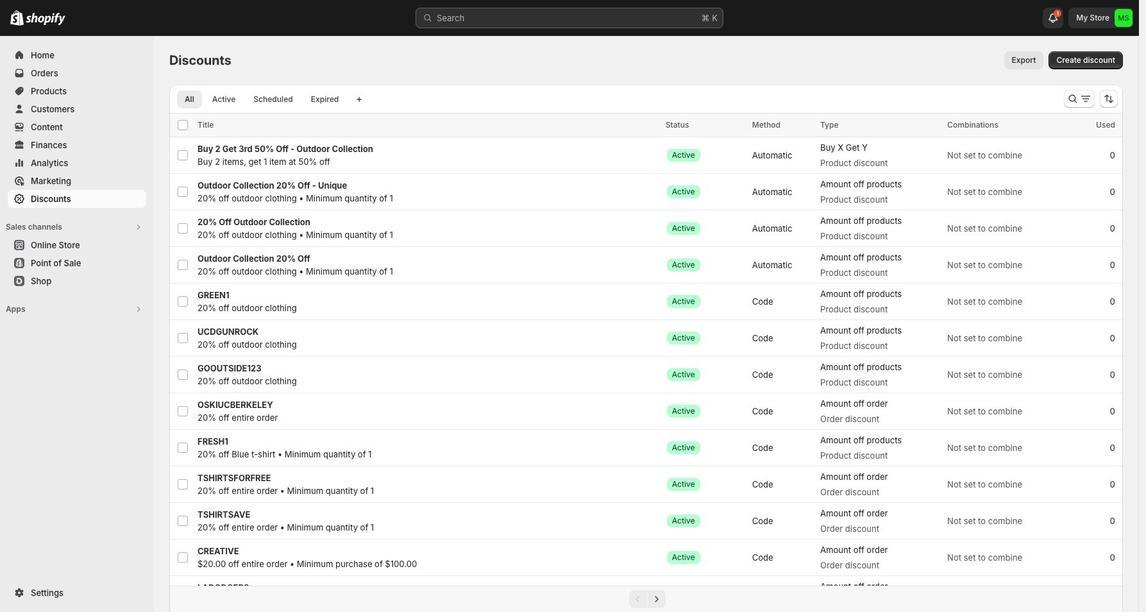 Task type: locate. For each thing, give the bounding box(es) containing it.
shopify image
[[10, 10, 24, 26], [26, 13, 65, 26]]

tab list
[[175, 90, 349, 108]]

1 horizontal spatial shopify image
[[26, 13, 65, 26]]

pagination element
[[169, 586, 1124, 612]]



Task type: vqa. For each thing, say whether or not it's contained in the screenshot.
Store activity log
no



Task type: describe. For each thing, give the bounding box(es) containing it.
0 horizontal spatial shopify image
[[10, 10, 24, 26]]

my store image
[[1115, 9, 1133, 27]]



